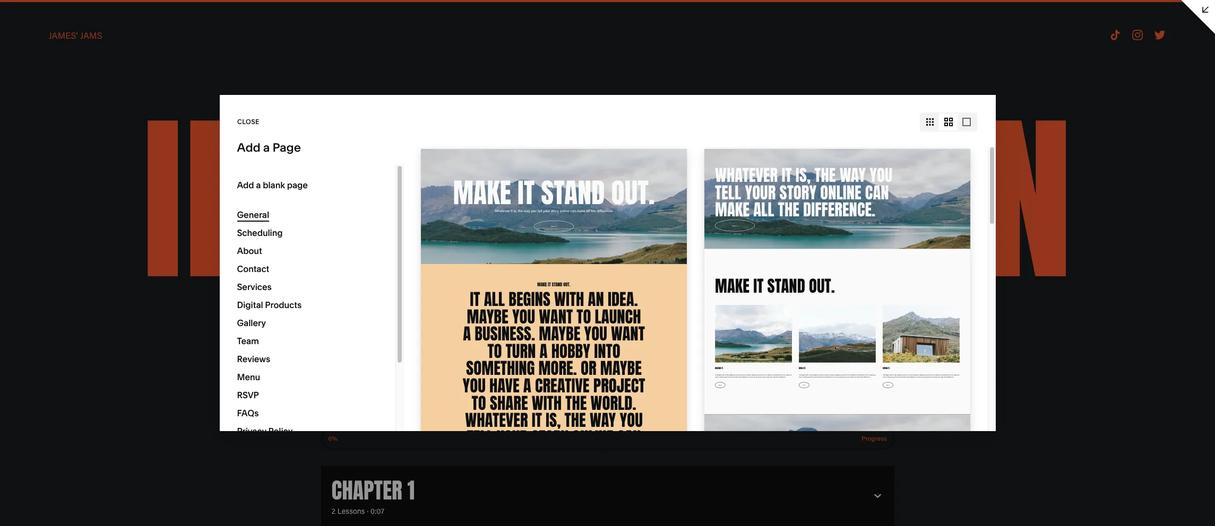 Task type: describe. For each thing, give the bounding box(es) containing it.
search
[[70, 198, 91, 206]]

protected,
[[57, 190, 89, 197]]

these
[[18, 181, 36, 189]]

public
[[69, 181, 88, 189]]

navigation.
[[36, 198, 69, 206]]

or
[[18, 190, 24, 197]]

they're
[[110, 181, 131, 189]]

don't
[[116, 190, 131, 197]]

but
[[90, 190, 100, 197]]

engines
[[93, 198, 117, 206]]

password-
[[25, 190, 57, 197]]

unless
[[89, 181, 109, 189]]

the
[[24, 198, 34, 206]]



Task type: vqa. For each thing, say whether or not it's contained in the screenshot.
left the settings
no



Task type: locate. For each thing, give the bounding box(es) containing it.
also
[[131, 198, 143, 206]]

they
[[102, 190, 114, 197]]

in
[[18, 198, 23, 206]]

discover
[[18, 207, 43, 214]]

disabled
[[132, 181, 159, 189]]

can
[[118, 198, 129, 206]]

these pages are public unless they're disabled or password-protected, but they don't appear in the navigation. search engines can also discover them.
[[18, 181, 159, 214]]

are
[[58, 181, 67, 189]]

appear
[[133, 190, 154, 197]]

them.
[[45, 207, 62, 214]]

pages
[[37, 181, 56, 189]]



